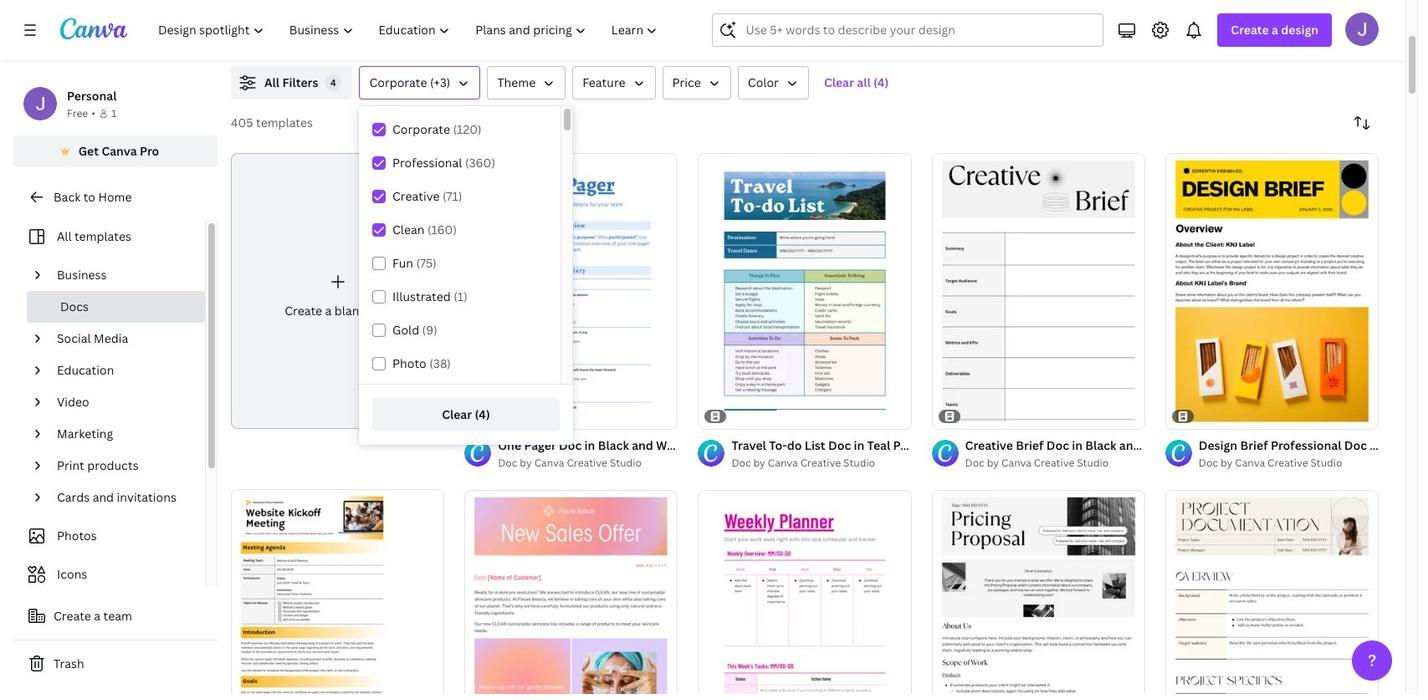 Task type: describe. For each thing, give the bounding box(es) containing it.
clear (4) button
[[372, 398, 560, 432]]

to
[[83, 189, 95, 205]]

trash link
[[13, 648, 218, 681]]

style
[[1261, 438, 1291, 454]]

(160)
[[428, 222, 457, 238]]

and inside creative brief doc in black and white grey editorial style doc by canva creative studio
[[1120, 438, 1141, 454]]

doc by canva creative studio link for the weekly planner doc in magenta light pink vibrant professional style image
[[732, 455, 912, 472]]

grey
[[1180, 438, 1207, 454]]

personal
[[67, 88, 117, 104]]

create a blank doc link
[[231, 153, 445, 430]]

4 filter options selected element
[[325, 74, 342, 91]]

cards
[[57, 490, 90, 506]]

illustrated
[[393, 289, 451, 305]]

a for blank
[[325, 303, 332, 319]]

a for design
[[1272, 22, 1279, 38]]

corporate (+3) button
[[359, 66, 481, 100]]

create a blank doc
[[285, 303, 391, 319]]

marketing
[[57, 426, 113, 442]]

price
[[673, 74, 701, 90]]

0 horizontal spatial (4)
[[475, 407, 490, 423]]

405 templates
[[231, 115, 313, 131]]

kickoff meeting doc in orange black white professional gradients style image
[[231, 490, 445, 695]]

business
[[57, 267, 107, 283]]

clear for clear all (4)
[[824, 74, 855, 90]]

design brief professional doc in yellow black grey bold modern style image
[[1166, 153, 1379, 430]]

photo
[[393, 356, 427, 372]]

trash
[[54, 656, 84, 672]]

gold (9)
[[393, 322, 438, 338]]

studio for the weekly planner doc in magenta light pink vibrant professional style image
[[844, 456, 876, 470]]

doc by canva creative studio for the weekly planner doc in magenta light pink vibrant professional style image's doc by canva creative studio link
[[732, 456, 876, 470]]

doc by canva creative studio link for the project documentation professional doc in ivory dark brown warm classic style image
[[1199, 455, 1379, 472]]

and inside 'cards and invitations' link
[[93, 490, 114, 506]]

pro
[[140, 143, 159, 159]]

by for the project documentation professional doc in ivory dark brown warm classic style image
[[1221, 456, 1233, 470]]

team
[[103, 609, 132, 624]]

free
[[67, 106, 88, 121]]

cards and invitations
[[57, 490, 177, 506]]

all filters
[[265, 74, 318, 90]]

brief
[[1016, 438, 1044, 454]]

creative (71)
[[393, 188, 462, 204]]

creative brief doc in black and white grey editorial style doc by canva creative studio
[[966, 438, 1291, 470]]

feature
[[583, 74, 626, 90]]

white
[[1144, 438, 1177, 454]]

photos link
[[23, 521, 195, 552]]

fun (75)
[[393, 255, 437, 271]]

4
[[331, 76, 336, 89]]

canva inside button
[[102, 143, 137, 159]]

studio for the project documentation professional doc in ivory dark brown warm classic style image
[[1311, 456, 1343, 470]]

print products link
[[50, 450, 195, 482]]

(38)
[[430, 356, 451, 372]]

templates for 405 templates
[[256, 115, 313, 131]]

by for business letter professional doc in salmon light blue gradients style image
[[520, 456, 532, 470]]

405
[[231, 115, 253, 131]]

(75)
[[416, 255, 437, 271]]

all templates link
[[23, 221, 195, 253]]

one pager doc in black and white blue light blue classic professional style image
[[465, 153, 678, 430]]

video link
[[50, 387, 195, 419]]

creative brief doc in black and white grey editorial style link
[[966, 437, 1291, 455]]

(1)
[[454, 289, 468, 305]]

blank
[[335, 303, 365, 319]]

clear (4)
[[442, 407, 490, 423]]

black
[[1086, 438, 1117, 454]]

social media
[[57, 331, 128, 347]]

Sort by button
[[1346, 106, 1379, 140]]

canva inside creative brief doc in black and white grey editorial style doc by canva creative studio
[[1002, 456, 1032, 470]]

1
[[111, 106, 117, 121]]

by inside creative brief doc in black and white grey editorial style doc by canva creative studio
[[987, 456, 1000, 470]]

(120)
[[453, 121, 482, 137]]

in
[[1072, 438, 1083, 454]]

all for all templates
[[57, 229, 72, 244]]

Search search field
[[746, 14, 1093, 46]]

social media link
[[50, 323, 195, 355]]

theme button
[[488, 66, 566, 100]]

fun
[[393, 255, 414, 271]]

by for the weekly planner doc in magenta light pink vibrant professional style image
[[754, 456, 766, 470]]

canva for design brief professional doc in yellow black grey bold modern style image
[[1236, 456, 1266, 470]]

corporate for corporate (+3)
[[370, 74, 427, 90]]

corporate for corporate (120)
[[393, 121, 450, 137]]

clear all (4)
[[824, 74, 889, 90]]

creative brief doc in black and white grey editorial style image
[[932, 153, 1146, 430]]

video
[[57, 394, 89, 410]]

doc by canva creative studio link for business letter professional doc in salmon light blue gradients style image
[[498, 455, 678, 472]]

home
[[98, 189, 132, 205]]

top level navigation element
[[147, 13, 673, 47]]

media
[[94, 331, 128, 347]]

create a team button
[[13, 600, 218, 634]]

price button
[[663, 66, 731, 100]]

studio inside creative brief doc in black and white grey editorial style doc by canva creative studio
[[1078, 456, 1109, 470]]

photos
[[57, 528, 97, 544]]

•
[[91, 106, 95, 121]]



Task type: locate. For each thing, give the bounding box(es) containing it.
0 vertical spatial clear
[[824, 74, 855, 90]]

1 vertical spatial create
[[285, 303, 322, 319]]

0 horizontal spatial and
[[93, 490, 114, 506]]

marketing link
[[50, 419, 195, 450]]

canva for the one pager doc in black and white blue light blue classic professional style "image"
[[535, 456, 565, 470]]

products
[[87, 458, 139, 474]]

jacob simon image
[[1346, 13, 1379, 46]]

1 horizontal spatial create
[[285, 303, 322, 319]]

corporate left (+3)
[[370, 74, 427, 90]]

1 doc by canva creative studio link from the left
[[498, 455, 678, 472]]

0 horizontal spatial a
[[94, 609, 101, 624]]

2 vertical spatial create
[[54, 609, 91, 624]]

color
[[748, 74, 779, 90]]

education
[[57, 362, 114, 378]]

clean
[[393, 222, 425, 238]]

0 horizontal spatial create
[[54, 609, 91, 624]]

templates for all templates
[[74, 229, 131, 244]]

create left design
[[1232, 22, 1270, 38]]

create for create a blank doc
[[285, 303, 322, 319]]

4 by from the left
[[1221, 456, 1233, 470]]

and right cards
[[93, 490, 114, 506]]

1 by from the left
[[520, 456, 532, 470]]

0 vertical spatial all
[[265, 74, 280, 90]]

project documentation professional doc in ivory dark brown warm classic style image
[[1166, 490, 1379, 695]]

doc by canva creative studio for doc by canva creative studio link for the project documentation professional doc in ivory dark brown warm classic style image
[[1199, 456, 1343, 470]]

1 horizontal spatial doc by canva creative studio
[[732, 456, 876, 470]]

templates down back to home
[[74, 229, 131, 244]]

social
[[57, 331, 91, 347]]

0 horizontal spatial templates
[[74, 229, 131, 244]]

1 horizontal spatial all
[[265, 74, 280, 90]]

(+3)
[[430, 74, 451, 90]]

corporate (+3)
[[370, 74, 451, 90]]

all down back
[[57, 229, 72, 244]]

2 doc by canva creative studio from the left
[[732, 456, 876, 470]]

and right "black" in the bottom of the page
[[1120, 438, 1141, 454]]

theme
[[498, 74, 536, 90]]

professional
[[393, 155, 462, 171]]

None search field
[[713, 13, 1104, 47]]

4 doc by canva creative studio link from the left
[[1199, 455, 1379, 472]]

icons link
[[23, 559, 195, 591]]

1 horizontal spatial and
[[1120, 438, 1141, 454]]

a inside dropdown button
[[1272, 22, 1279, 38]]

a
[[1272, 22, 1279, 38], [325, 303, 332, 319], [94, 609, 101, 624]]

3 studio from the left
[[1078, 456, 1109, 470]]

create for create a team
[[54, 609, 91, 624]]

3 by from the left
[[987, 456, 1000, 470]]

gold
[[393, 322, 419, 338]]

corporate
[[370, 74, 427, 90], [393, 121, 450, 137]]

2 horizontal spatial a
[[1272, 22, 1279, 38]]

0 vertical spatial a
[[1272, 22, 1279, 38]]

corporate inside corporate (+3) button
[[370, 74, 427, 90]]

business link
[[50, 259, 195, 291]]

all
[[265, 74, 280, 90], [57, 229, 72, 244]]

print products
[[57, 458, 139, 474]]

2 studio from the left
[[844, 456, 876, 470]]

education link
[[50, 355, 195, 387]]

(360)
[[465, 155, 495, 171]]

get canva pro
[[78, 143, 159, 159]]

create down icons
[[54, 609, 91, 624]]

0 vertical spatial create
[[1232, 22, 1270, 38]]

weekly planner doc in magenta light pink vibrant professional style image
[[698, 490, 912, 695]]

creative
[[393, 188, 440, 204], [966, 438, 1014, 454], [567, 456, 608, 470], [801, 456, 841, 470], [1034, 456, 1075, 470], [1268, 456, 1309, 470]]

get
[[78, 143, 99, 159]]

0 vertical spatial and
[[1120, 438, 1141, 454]]

create a design
[[1232, 22, 1319, 38]]

1 vertical spatial clear
[[442, 407, 472, 423]]

doc by canva creative studio link for 'pricing proposal professional doc in white black grey sleek monochrome style' image
[[966, 455, 1146, 472]]

1 vertical spatial (4)
[[475, 407, 490, 423]]

templates
[[256, 115, 313, 131], [74, 229, 131, 244]]

1 vertical spatial corporate
[[393, 121, 450, 137]]

1 doc by canva creative studio from the left
[[498, 456, 642, 470]]

clean (160)
[[393, 222, 457, 238]]

2 by from the left
[[754, 456, 766, 470]]

create a blank doc element
[[231, 153, 445, 430]]

3 doc by canva creative studio link from the left
[[966, 455, 1146, 472]]

create a design button
[[1218, 13, 1333, 47]]

design
[[1282, 22, 1319, 38]]

all templates
[[57, 229, 131, 244]]

create a team
[[54, 609, 132, 624]]

cards and invitations link
[[50, 482, 195, 514]]

0 vertical spatial corporate
[[370, 74, 427, 90]]

print
[[57, 458, 84, 474]]

photo (38)
[[393, 356, 451, 372]]

create inside dropdown button
[[1232, 22, 1270, 38]]

illustrated (1)
[[393, 289, 468, 305]]

all for all filters
[[265, 74, 280, 90]]

canva
[[102, 143, 137, 159], [535, 456, 565, 470], [768, 456, 798, 470], [1002, 456, 1032, 470], [1236, 456, 1266, 470]]

professional (360)
[[393, 155, 495, 171]]

clear all (4) button
[[816, 66, 898, 100]]

1 horizontal spatial (4)
[[874, 74, 889, 90]]

back to home
[[54, 189, 132, 205]]

1 horizontal spatial templates
[[256, 115, 313, 131]]

0 vertical spatial (4)
[[874, 74, 889, 90]]

templates down all filters
[[256, 115, 313, 131]]

a inside button
[[94, 609, 101, 624]]

business letter professional doc in salmon light blue gradients style image
[[465, 490, 678, 695]]

2 horizontal spatial create
[[1232, 22, 1270, 38]]

1 vertical spatial all
[[57, 229, 72, 244]]

(71)
[[443, 188, 462, 204]]

3 doc by canva creative studio from the left
[[1199, 456, 1343, 470]]

1 vertical spatial templates
[[74, 229, 131, 244]]

create left blank
[[285, 303, 322, 319]]

a left blank
[[325, 303, 332, 319]]

docs
[[60, 299, 89, 315]]

doc by canva creative studio for business letter professional doc in salmon light blue gradients style image doc by canva creative studio link
[[498, 456, 642, 470]]

(4)
[[874, 74, 889, 90], [475, 407, 490, 423]]

color button
[[738, 66, 809, 100]]

corporate (120)
[[393, 121, 482, 137]]

invitations
[[117, 490, 177, 506]]

free •
[[67, 106, 95, 121]]

icons
[[57, 567, 87, 583]]

0 horizontal spatial clear
[[442, 407, 472, 423]]

feature button
[[573, 66, 656, 100]]

clear left all
[[824, 74, 855, 90]]

clear down (38)
[[442, 407, 472, 423]]

0 vertical spatial templates
[[256, 115, 313, 131]]

get canva pro button
[[13, 136, 218, 167]]

doc by canva creative studio
[[498, 456, 642, 470], [732, 456, 876, 470], [1199, 456, 1343, 470]]

a for team
[[94, 609, 101, 624]]

2 vertical spatial a
[[94, 609, 101, 624]]

doc by canva creative studio link
[[498, 455, 678, 472], [732, 455, 912, 472], [966, 455, 1146, 472], [1199, 455, 1379, 472]]

1 horizontal spatial a
[[325, 303, 332, 319]]

by
[[520, 456, 532, 470], [754, 456, 766, 470], [987, 456, 1000, 470], [1221, 456, 1233, 470]]

a left design
[[1272, 22, 1279, 38]]

clear for clear (4)
[[442, 407, 472, 423]]

2 horizontal spatial doc by canva creative studio
[[1199, 456, 1343, 470]]

editorial
[[1210, 438, 1259, 454]]

canva for travel to-do list doc in teal pastel green pastel purple vibrant professional style image
[[768, 456, 798, 470]]

all left filters at left
[[265, 74, 280, 90]]

travel to-do list doc in teal pastel green pastel purple vibrant professional style image
[[698, 153, 912, 430]]

all
[[857, 74, 871, 90]]

pricing proposal professional doc in white black grey sleek monochrome style image
[[932, 490, 1146, 695]]

1 studio from the left
[[610, 456, 642, 470]]

0 horizontal spatial all
[[57, 229, 72, 244]]

4 studio from the left
[[1311, 456, 1343, 470]]

and
[[1120, 438, 1141, 454], [93, 490, 114, 506]]

(9)
[[422, 322, 438, 338]]

corporate up professional
[[393, 121, 450, 137]]

1 horizontal spatial clear
[[824, 74, 855, 90]]

create inside button
[[54, 609, 91, 624]]

2 doc by canva creative studio link from the left
[[732, 455, 912, 472]]

create for create a design
[[1232, 22, 1270, 38]]

0 horizontal spatial doc by canva creative studio
[[498, 456, 642, 470]]

1 vertical spatial a
[[325, 303, 332, 319]]

studio for business letter professional doc in salmon light blue gradients style image
[[610, 456, 642, 470]]

back to home link
[[13, 181, 218, 214]]

1 vertical spatial and
[[93, 490, 114, 506]]

doc
[[368, 303, 391, 319], [1047, 438, 1070, 454], [498, 456, 518, 470], [732, 456, 751, 470], [966, 456, 985, 470], [1199, 456, 1219, 470]]

a left team
[[94, 609, 101, 624]]

filters
[[282, 74, 318, 90]]



Task type: vqa. For each thing, say whether or not it's contained in the screenshot.
price button
yes



